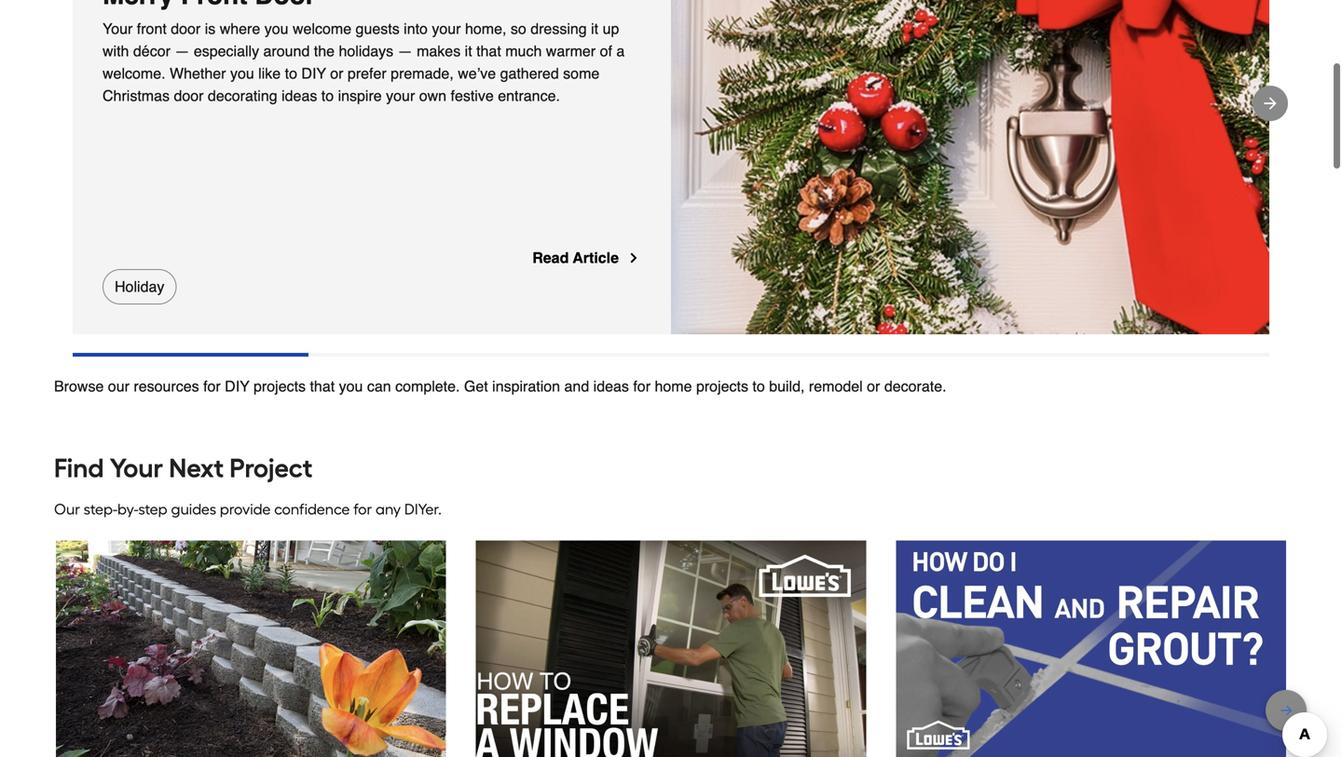 Task type: locate. For each thing, give the bounding box(es) containing it.
0 vertical spatial door
[[171, 20, 201, 37]]

to left inspire
[[321, 87, 334, 104]]

projects right home
[[696, 378, 748, 395]]

front
[[137, 20, 167, 37]]

own
[[419, 87, 447, 104]]

where
[[220, 20, 260, 37]]

2 vertical spatial to
[[753, 378, 765, 395]]

welcome.
[[103, 65, 166, 82]]

—
[[175, 42, 190, 60], [398, 42, 413, 60]]

1 horizontal spatial or
[[867, 378, 880, 395]]

read article link
[[532, 247, 641, 269]]

by-
[[117, 501, 138, 519]]

you up around
[[264, 20, 289, 37]]

holiday
[[115, 278, 164, 295]]

that left "can"
[[310, 378, 335, 395]]

2 horizontal spatial to
[[753, 378, 765, 395]]

1 vertical spatial your
[[386, 87, 415, 104]]

your front door is where you welcome guests into your home, so dressing it up with décor — especially around the holidays — makes it that much warmer of a welcome. whether you like to diy or prefer premade, we've gathered some christmas door decorating ideas to inspire your own festive entrance.
[[103, 20, 625, 104]]

2 projects from the left
[[696, 378, 748, 395]]

projects
[[254, 378, 306, 395], [696, 378, 748, 395]]

1 vertical spatial door
[[174, 87, 204, 104]]

1 horizontal spatial to
[[321, 87, 334, 104]]

welcome
[[293, 20, 352, 37]]

1 horizontal spatial ideas
[[593, 378, 629, 395]]

projects up project
[[254, 378, 306, 395]]

1 vertical spatial to
[[321, 87, 334, 104]]

whether
[[170, 65, 226, 82]]

arrow right image
[[1261, 94, 1280, 113]]

remodel
[[809, 378, 863, 395]]

diyer.
[[404, 501, 442, 519]]

your inside heading
[[110, 453, 163, 484]]

1 vertical spatial that
[[310, 378, 335, 395]]

find your next project heading
[[54, 450, 1288, 487]]

1 vertical spatial your
[[110, 453, 163, 484]]

0 horizontal spatial your
[[386, 87, 415, 104]]

your
[[103, 20, 133, 37], [110, 453, 163, 484]]

to left build,
[[753, 378, 765, 395]]

1 horizontal spatial diy
[[301, 65, 326, 82]]

1 horizontal spatial that
[[476, 42, 501, 60]]

door left is in the left of the page
[[171, 20, 201, 37]]

that down home,
[[476, 42, 501, 60]]

decorate.
[[884, 378, 947, 395]]

can
[[367, 378, 391, 395]]

1 vertical spatial it
[[465, 42, 472, 60]]

to right like
[[285, 65, 297, 82]]

1 vertical spatial ideas
[[593, 378, 629, 395]]

your up with
[[103, 20, 133, 37]]

0 vertical spatial you
[[264, 20, 289, 37]]

— up 'whether'
[[175, 42, 190, 60]]

0 vertical spatial it
[[591, 20, 599, 37]]

1 horizontal spatial projects
[[696, 378, 748, 395]]

0 vertical spatial that
[[476, 42, 501, 60]]

step-
[[84, 501, 117, 519]]

get
[[464, 378, 488, 395]]

1 — from the left
[[175, 42, 190, 60]]

1 projects from the left
[[254, 378, 306, 395]]

it
[[591, 20, 599, 37], [465, 42, 472, 60]]

1 horizontal spatial you
[[264, 20, 289, 37]]

resources
[[134, 378, 199, 395]]

your up makes
[[432, 20, 461, 37]]

door
[[171, 20, 201, 37], [174, 87, 204, 104]]

0 horizontal spatial or
[[330, 65, 343, 82]]

0 vertical spatial your
[[432, 20, 461, 37]]

ideas
[[282, 87, 317, 104], [593, 378, 629, 395]]

diy
[[301, 65, 326, 82], [225, 378, 250, 395]]

1 horizontal spatial —
[[398, 42, 413, 60]]

it up we've
[[465, 42, 472, 60]]

much
[[505, 42, 542, 60]]

0 vertical spatial or
[[330, 65, 343, 82]]

1 vertical spatial diy
[[225, 378, 250, 395]]

0 horizontal spatial it
[[465, 42, 472, 60]]

0 horizontal spatial projects
[[254, 378, 306, 395]]

diy right resources
[[225, 378, 250, 395]]

or down the
[[330, 65, 343, 82]]

for left 'any'
[[354, 501, 372, 519]]

decorating
[[208, 87, 277, 104]]

ideas down around
[[282, 87, 317, 104]]

0 horizontal spatial —
[[175, 42, 190, 60]]

door down 'whether'
[[174, 87, 204, 104]]

browse
[[54, 378, 104, 395]]

gathered
[[500, 65, 559, 82]]

or right remodel
[[867, 378, 880, 395]]

for
[[203, 378, 221, 395], [633, 378, 651, 395], [354, 501, 372, 519]]

0 horizontal spatial ideas
[[282, 87, 317, 104]]

0 vertical spatial ideas
[[282, 87, 317, 104]]

project
[[230, 453, 313, 484]]

diy down the
[[301, 65, 326, 82]]

we've
[[458, 65, 496, 82]]

your down premade,
[[386, 87, 415, 104]]

and
[[564, 378, 589, 395]]

your
[[432, 20, 461, 37], [386, 87, 415, 104]]

you left "can"
[[339, 378, 363, 395]]

— down into
[[398, 42, 413, 60]]

find
[[54, 453, 104, 484]]

0 horizontal spatial to
[[285, 65, 297, 82]]

ideas right and
[[593, 378, 629, 395]]

for left home
[[633, 378, 651, 395]]

your up by-
[[110, 453, 163, 484]]

0 vertical spatial your
[[103, 20, 133, 37]]

décor
[[133, 42, 171, 60]]

so
[[511, 20, 526, 37]]

you up decorating
[[230, 65, 254, 82]]

with
[[103, 42, 129, 60]]

inspire
[[338, 87, 382, 104]]

for right resources
[[203, 378, 221, 395]]

2 vertical spatial you
[[339, 378, 363, 395]]

is
[[205, 20, 216, 37]]

to
[[285, 65, 297, 82], [321, 87, 334, 104], [753, 378, 765, 395]]

it left up
[[591, 20, 599, 37]]

or
[[330, 65, 343, 82], [867, 378, 880, 395]]

guests
[[356, 20, 400, 37]]

that
[[476, 42, 501, 60], [310, 378, 335, 395]]

warmer
[[546, 42, 596, 60]]

1 vertical spatial you
[[230, 65, 254, 82]]

scrollbar
[[73, 353, 309, 357]]

0 vertical spatial diy
[[301, 65, 326, 82]]

you
[[264, 20, 289, 37], [230, 65, 254, 82], [339, 378, 363, 395]]



Task type: describe. For each thing, give the bounding box(es) containing it.
1 horizontal spatial your
[[432, 20, 461, 37]]

1 horizontal spatial for
[[354, 501, 372, 519]]

around
[[263, 42, 310, 60]]

a
[[616, 42, 625, 60]]

complete.
[[395, 378, 460, 395]]

build,
[[769, 378, 805, 395]]

0 horizontal spatial you
[[230, 65, 254, 82]]

article
[[573, 249, 619, 267]]

entrance.
[[498, 87, 560, 104]]

0 horizontal spatial that
[[310, 378, 335, 395]]

festive
[[451, 87, 494, 104]]

any
[[376, 501, 401, 519]]

ideas inside "your front door is where you welcome guests into your home, so dressing it up with décor — especially around the holidays — makes it that much warmer of a welcome. whether you like to diy or prefer premade, we've gathered some christmas door decorating ideas to inspire your own festive entrance."
[[282, 87, 317, 104]]

a snowy evergreen wreath with pinecones, apples, berries and an offset red bow on a white door. image
[[671, 0, 1270, 335]]

like
[[258, 65, 281, 82]]

2 — from the left
[[398, 42, 413, 60]]

premade,
[[391, 65, 454, 82]]

home
[[655, 378, 692, 395]]

our
[[108, 378, 129, 395]]

that inside "your front door is where you welcome guests into your home, so dressing it up with décor — especially around the holidays — makes it that much warmer of a welcome. whether you like to diy or prefer premade, we've gathered some christmas door decorating ideas to inspire your own festive entrance."
[[476, 42, 501, 60]]

browse our resources for diy projects that you can complete. get inspiration and ideas for home projects to build, remodel or decorate.
[[54, 378, 947, 395]]

0 horizontal spatial diy
[[225, 378, 250, 395]]

confidence
[[274, 501, 350, 519]]

provide
[[220, 501, 271, 519]]

step
[[138, 501, 167, 519]]

up
[[603, 20, 619, 37]]

your inside "your front door is where you welcome guests into your home, so dressing it up with décor — especially around the holidays — makes it that much warmer of a welcome. whether you like to diy or prefer premade, we've gathered some christmas door decorating ideas to inspire your own festive entrance."
[[103, 20, 133, 37]]

prefer
[[348, 65, 387, 82]]

diy inside "your front door is where you welcome guests into your home, so dressing it up with décor — especially around the holidays — makes it that much warmer of a welcome. whether you like to diy or prefer premade, we've gathered some christmas door decorating ideas to inspire your own festive entrance."
[[301, 65, 326, 82]]

1 vertical spatial or
[[867, 378, 880, 395]]

0 vertical spatial to
[[285, 65, 297, 82]]

dressing
[[531, 20, 587, 37]]

find your next project
[[54, 453, 313, 484]]

2 horizontal spatial you
[[339, 378, 363, 395]]

next
[[169, 453, 224, 484]]

0 horizontal spatial for
[[203, 378, 221, 395]]

holidays
[[339, 42, 394, 60]]

1 horizontal spatial it
[[591, 20, 599, 37]]

read
[[532, 249, 569, 267]]

holiday link
[[103, 269, 177, 305]]

2 horizontal spatial for
[[633, 378, 651, 395]]

or inside "your front door is where you welcome guests into your home, so dressing it up with décor — especially around the holidays — makes it that much warmer of a welcome. whether you like to diy or prefer premade, we've gathered some christmas door decorating ideas to inspire your own festive entrance."
[[330, 65, 343, 82]]

christmas
[[103, 87, 170, 104]]

our
[[54, 501, 80, 519]]

of
[[600, 42, 612, 60]]

home,
[[465, 20, 507, 37]]

the
[[314, 42, 335, 60]]

our step-by-step guides provide confidence for any diyer.
[[54, 501, 442, 519]]

read article
[[532, 249, 619, 267]]

chevron right image
[[626, 251, 641, 266]]

inspiration
[[492, 378, 560, 395]]

especially
[[194, 42, 259, 60]]

guides
[[171, 501, 216, 519]]

some
[[563, 65, 600, 82]]

makes
[[417, 42, 461, 60]]

into
[[404, 20, 428, 37]]



Task type: vqa. For each thing, say whether or not it's contained in the screenshot.
complete.
yes



